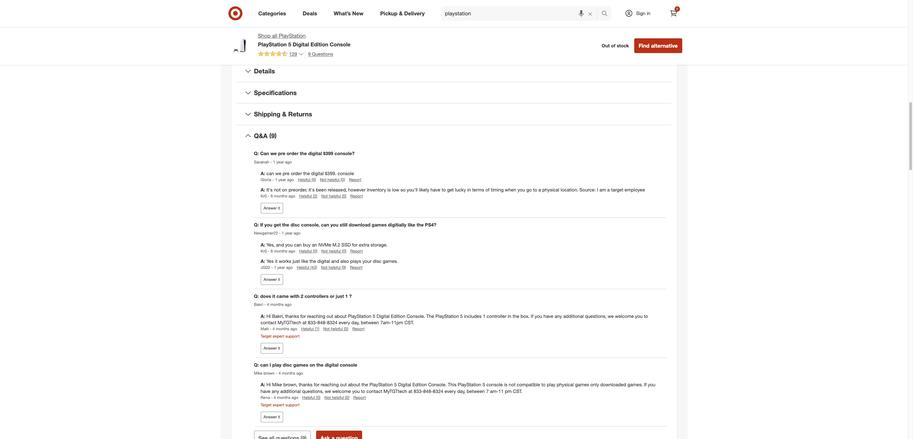Task type: locate. For each thing, give the bounding box(es) containing it.
1 vertical spatial at
[[409, 388, 413, 394]]

we inside hi mike brown, thanks for reaching out about the playstation 5 digital edition console.    this playstation 5 console is not compatible to play physical games only downloaded games.    if you have any additional questions, we welcome you to contact mytgttech at 833-848-8324 every day, between 7 am-11 pm cst.
[[325, 388, 331, 394]]

q: inside 'q: can i play disc games on the digital console mike brown - 4 months ago'
[[254, 362, 259, 368]]

0 vertical spatial 7
[[676, 7, 678, 11]]

not for digital
[[321, 265, 328, 270]]

1 vertical spatial and
[[331, 258, 339, 264]]

for
[[352, 242, 358, 247], [300, 313, 306, 319], [314, 382, 320, 387]]

1 vertical spatial 7
[[486, 388, 489, 394]]

q: for q: if you get the disc console, can you still download games digitially like the ps4?
[[254, 222, 259, 228]]

2 hi from the top
[[267, 382, 271, 387]]

1 answer it from the top
[[264, 205, 280, 210]]

helpful  (0) button down a: can we pre order the digital $399. console
[[298, 177, 316, 182]]

3 a: from the top
[[261, 242, 265, 247]]

1 horizontal spatial out
[[340, 382, 347, 387]]

thanks inside hi bakri, thanks for reaching out about playstation 5 digital edition console.     the playstation 5 includes 1 controller in the box.    if you have any additional questions, we welcome you to contact mytgttech at 833-848-8324 every day, between 7am-11pm cst.
[[285, 313, 299, 319]]

2 horizontal spatial digital
[[398, 382, 411, 387]]

it down the matt - 4 months ago
[[278, 346, 280, 351]]

- right brown
[[276, 371, 277, 376]]

not helpful  (0) button for nvme
[[321, 248, 346, 254]]

1 vertical spatial questions,
[[302, 388, 324, 394]]

report button for m.2
[[350, 248, 363, 254]]

physical
[[542, 187, 560, 192], [557, 382, 574, 387]]

1 inside q: does it came with 2 controllers or just 1 ? bakri - 4 months ago
[[345, 293, 348, 299]]

0 vertical spatial questions,
[[585, 313, 607, 319]]

a: up "gloria"
[[261, 170, 265, 176]]

2 vertical spatial if
[[644, 382, 647, 387]]

console
[[330, 41, 351, 48]]

helpful inside button
[[329, 265, 341, 270]]

report for console
[[349, 177, 361, 182]]

not for released,
[[321, 193, 328, 198]]

1 vertical spatial order
[[291, 170, 302, 176]]

pre inside q: can we pre order the digital $399 console? savanah - 1 year ago
[[278, 150, 285, 156]]

if inside hi bakri, thanks for reaching out about playstation 5 digital edition console.     the playstation 5 includes 1 controller in the box.    if you have any additional questions, we welcome you to contact mytgttech at 833-848-8324 every day, between 7am-11pm cst.
[[531, 313, 534, 319]]

1 inside q: if you get the disc console, can you still download games digitially like the ps4? newgamer22 - 1 year ago
[[282, 231, 284, 236]]

- inside q: can we pre order the digital $399 console? savanah - 1 year ago
[[270, 159, 272, 164]]

0 vertical spatial welcome
[[615, 313, 634, 319]]

months down bakri,
[[276, 326, 289, 331]]

is inside hi mike brown, thanks for reaching out about the playstation 5 digital edition console.    this playstation 5 console is not compatible to play physical games only downloaded games.    if you have any additional questions, we welcome you to contact mytgttech at 833-848-8324 every day, between 7 am-11 pm cst.
[[504, 382, 508, 387]]

sign
[[636, 10, 646, 16]]

i up brown
[[270, 362, 271, 368]]

console. left this
[[428, 382, 447, 387]]

answer for we
[[264, 205, 277, 210]]

months
[[274, 193, 287, 198], [274, 248, 287, 253], [270, 302, 284, 307], [276, 326, 289, 331], [282, 371, 295, 376], [277, 395, 291, 400]]

extra
[[359, 242, 369, 247]]

2 target from the top
[[261, 402, 272, 407]]

3 answer it button from the top
[[261, 343, 283, 354]]

helpful  (2)
[[299, 193, 317, 198]]

(9) inside dropdown button
[[269, 132, 277, 140]]

and
[[276, 242, 284, 247], [331, 258, 339, 264]]

answer it for you
[[264, 277, 280, 282]]

2 vertical spatial games
[[575, 382, 589, 387]]

4 q: from the top
[[254, 362, 259, 368]]

1 vertical spatial additional
[[280, 388, 301, 394]]

came
[[277, 293, 289, 299]]

0 vertical spatial between
[[361, 320, 379, 325]]

ago up the gloria - 1 year ago
[[285, 159, 292, 164]]

2 vertical spatial for
[[314, 382, 320, 387]]

0 horizontal spatial 833-
[[308, 320, 318, 325]]

1 vertical spatial helpful  (0)
[[299, 248, 317, 253]]

games. right downloaded
[[628, 382, 643, 387]]

helpful down buy
[[299, 248, 312, 253]]

1 horizontal spatial digital
[[377, 313, 390, 319]]

answer it button down jg02 - 1 year ago
[[261, 274, 283, 285]]

1 vertical spatial every
[[445, 388, 456, 394]]

and right "yes,"
[[276, 242, 284, 247]]

kr0 down "yes,"
[[261, 248, 267, 253]]

833-
[[308, 320, 318, 325], [414, 388, 423, 394]]

ago up preorder,
[[287, 177, 294, 182]]

answer down matt
[[264, 346, 277, 351]]

kr0 for yes,
[[261, 248, 267, 253]]

6 a: from the top
[[261, 382, 267, 387]]

1 right newgamer22
[[282, 231, 284, 236]]

1 horizontal spatial and
[[331, 258, 339, 264]]

2 vertical spatial in
[[508, 313, 512, 319]]

0 vertical spatial cst.
[[405, 320, 414, 325]]

order up a: can we pre order the digital $399. console
[[287, 150, 299, 156]]

1 vertical spatial pre
[[283, 170, 290, 176]]

if up newgamer22
[[260, 222, 263, 228]]

contact inside hi bakri, thanks for reaching out about playstation 5 digital edition console.     the playstation 5 includes 1 controller in the box.    if you have any additional questions, we welcome you to contact mytgttech at 833-848-8324 every day, between 7am-11pm cst.
[[261, 320, 276, 325]]

jg02
[[261, 265, 270, 270]]

0 vertical spatial out
[[327, 313, 333, 319]]

controller
[[487, 313, 507, 319]]

4 answer it from the top
[[264, 414, 280, 419]]

if right downloaded
[[644, 382, 647, 387]]

console.
[[407, 313, 425, 319], [428, 382, 447, 387]]

kr0 - 8 months ago
[[261, 193, 295, 198], [261, 248, 295, 253]]

1 vertical spatial like
[[301, 258, 308, 264]]

play
[[272, 362, 282, 368], [547, 382, 556, 387]]

& inside dropdown button
[[282, 110, 287, 118]]

0 vertical spatial (9)
[[269, 132, 277, 140]]

1 horizontal spatial for
[[314, 382, 320, 387]]

support
[[286, 333, 300, 338], [286, 402, 300, 407]]

edition up 11pm
[[391, 313, 406, 319]]

0 vertical spatial 848-
[[318, 320, 327, 325]]

0 horizontal spatial questions,
[[302, 388, 324, 394]]

day, down ? in the bottom of the page
[[352, 320, 360, 325]]

it inside q: does it came with 2 controllers or just 1 ? bakri - 4 months ago
[[272, 293, 275, 299]]

affirm
[[486, 3, 498, 9]]

helpful for it's
[[299, 193, 312, 198]]

helpful  (0) for buy
[[299, 248, 317, 253]]

can up "gloria"
[[267, 170, 274, 176]]

if
[[260, 222, 263, 228], [531, 313, 534, 319], [644, 382, 647, 387]]

helpful  (0) button down buy
[[299, 248, 317, 254]]

1 support from the top
[[286, 333, 300, 338]]

hi inside hi mike brown, thanks for reaching out about the playstation 5 digital edition console.    this playstation 5 console is not compatible to play physical games only downloaded games.    if you have any additional questions, we welcome you to contact mytgttech at 833-848-8324 every day, between 7 am-11 pm cst.
[[267, 382, 271, 387]]

rena
[[261, 395, 270, 400]]

8 down "yes,"
[[271, 248, 273, 253]]

2 vertical spatial have
[[261, 388, 271, 394]]

2 target expert support from the top
[[261, 402, 300, 407]]

shipping & returns
[[254, 110, 312, 118]]

- down it's
[[268, 193, 270, 198]]

target for hi bakri, thanks for reaching out about playstation 5 digital edition console.     the playstation 5 includes 1 controller in the box.    if you have any additional questions, we welcome you to contact mytgttech at 833-848-8324 every day, between 7am-11pm cst.
[[261, 333, 272, 338]]

1 vertical spatial cst.
[[513, 388, 523, 394]]

disc left console,
[[291, 222, 300, 228]]

2 horizontal spatial have
[[544, 313, 554, 319]]

1 right includes
[[483, 313, 486, 319]]

download
[[349, 222, 371, 228]]

2
[[301, 293, 303, 299]]

questions
[[312, 51, 333, 57]]

(9)
[[269, 132, 277, 140], [342, 265, 346, 270]]

1 vertical spatial get
[[274, 222, 281, 228]]

answer it button down rena
[[261, 412, 283, 422]]

$399.
[[325, 170, 336, 176]]

4 inside 'q: can i play disc games on the digital console mike brown - 4 months ago'
[[279, 371, 281, 376]]

8 for it's
[[271, 193, 273, 198]]

console,
[[301, 222, 320, 228]]

cst. right pm
[[513, 388, 523, 394]]

image of playstation 5 digital edition console image
[[226, 32, 253, 59]]

0 vertical spatial 8324
[[327, 320, 338, 325]]

helpful inside the helpful  (43) button
[[297, 265, 309, 270]]

&
[[399, 10, 403, 17], [282, 110, 287, 118]]

1 vertical spatial digital
[[377, 313, 390, 319]]

does
[[260, 293, 271, 299]]

hi left bakri,
[[267, 313, 271, 319]]

0 vertical spatial every
[[339, 320, 350, 325]]

order for can
[[287, 150, 299, 156]]

if inside q: if you get the disc console, can you still download games digitially like the ps4? newgamer22 - 1 year ago
[[260, 222, 263, 228]]

1 vertical spatial not
[[509, 382, 516, 387]]

helpful
[[298, 177, 311, 182], [299, 193, 312, 198], [299, 248, 312, 253], [297, 265, 309, 270], [301, 326, 314, 331], [302, 395, 315, 400]]

every down this
[[445, 388, 456, 394]]

answer down "jg02"
[[264, 277, 277, 282]]

answer for it
[[264, 346, 277, 351]]

1 vertical spatial games.
[[628, 382, 643, 387]]

or
[[330, 293, 335, 299]]

0 horizontal spatial 848-
[[318, 320, 327, 325]]

between left 7am-
[[361, 320, 379, 325]]

0 horizontal spatial welcome
[[332, 388, 351, 394]]

support down the matt - 4 months ago
[[286, 333, 300, 338]]

0 horizontal spatial (9)
[[269, 132, 277, 140]]

questions, inside hi mike brown, thanks for reaching out about the playstation 5 digital edition console.    this playstation 5 console is not compatible to play physical games only downloaded games.    if you have any additional questions, we welcome you to contact mytgttech at 833-848-8324 every day, between 7 am-11 pm cst.
[[302, 388, 324, 394]]

any right box.
[[555, 313, 562, 319]]

1 horizontal spatial welcome
[[615, 313, 634, 319]]

2 kr0 from the top
[[261, 248, 267, 253]]

1 expert from the top
[[273, 333, 284, 338]]

the inside hi mike brown, thanks for reaching out about the playstation 5 digital edition console.    this playstation 5 console is not compatible to play physical games only downloaded games.    if you have any additional questions, we welcome you to contact mytgttech at 833-848-8324 every day, between 7 am-11 pm cst.
[[362, 382, 368, 387]]

get left lucky
[[447, 187, 454, 192]]

just right or
[[336, 293, 344, 299]]

ago up brown,
[[296, 371, 303, 376]]

hi inside hi bakri, thanks for reaching out about playstation 5 digital edition console.     the playstation 5 includes 1 controller in the box.    if you have any additional questions, we welcome you to contact mytgttech at 833-848-8324 every day, between 7am-11pm cst.
[[267, 313, 271, 319]]

console. inside hi mike brown, thanks for reaching out about the playstation 5 digital edition console.    this playstation 5 console is not compatible to play physical games only downloaded games.    if you have any additional questions, we welcome you to contact mytgttech at 833-848-8324 every day, between 7 am-11 pm cst.
[[428, 382, 447, 387]]

2 8 from the top
[[271, 248, 273, 253]]

works
[[279, 258, 291, 264]]

1 kr0 - 8 months ago from the top
[[261, 193, 295, 198]]

like up helpful  (43)
[[301, 258, 308, 264]]

any
[[555, 313, 562, 319], [272, 388, 279, 394]]

0 vertical spatial on
[[282, 187, 287, 192]]

yes,
[[267, 242, 275, 247]]

1 vertical spatial welcome
[[332, 388, 351, 394]]

1 left ? in the bottom of the page
[[345, 293, 348, 299]]

cst. right 11pm
[[405, 320, 414, 325]]

- right savanah
[[270, 159, 272, 164]]

it right does
[[272, 293, 275, 299]]

1 answer it button from the top
[[261, 203, 283, 213]]

have up rena
[[261, 388, 271, 394]]

- right newgamer22
[[279, 231, 281, 236]]

1 vertical spatial kr0
[[261, 248, 267, 253]]

jg02 - 1 year ago
[[261, 265, 293, 270]]

1 inside hi bakri, thanks for reaching out about playstation 5 digital edition console.     the playstation 5 includes 1 controller in the box.    if you have any additional questions, we welcome you to contact mytgttech at 833-848-8324 every day, between 7am-11pm cst.
[[483, 313, 486, 319]]

4 right brown
[[279, 371, 281, 376]]

am
[[600, 187, 606, 192]]

1 8 from the top
[[271, 193, 273, 198]]

2 vertical spatial edition
[[413, 382, 427, 387]]

ago inside q: does it came with 2 controllers or just 1 ? bakri - 4 months ago
[[285, 302, 292, 307]]

the inside 'q: can i play disc games on the digital console mike brown - 4 months ago'
[[317, 362, 324, 368]]

(9) right q&a
[[269, 132, 277, 140]]

3 q: from the top
[[254, 293, 259, 299]]

not inside button
[[321, 265, 328, 270]]

about inside hi bakri, thanks for reaching out about playstation 5 digital edition console.     the playstation 5 includes 1 controller in the box.    if you have any additional questions, we welcome you to contact mytgttech at 833-848-8324 every day, between 7am-11pm cst.
[[335, 313, 347, 319]]

0 vertical spatial expert
[[273, 333, 284, 338]]

is left low
[[387, 187, 391, 192]]

the inside q: can we pre order the digital $399 console? savanah - 1 year ago
[[300, 150, 307, 156]]

it for get
[[278, 277, 280, 282]]

helpful  (1)
[[301, 326, 319, 331]]

1 vertical spatial if
[[531, 313, 534, 319]]

2 horizontal spatial if
[[644, 382, 647, 387]]

any up rena - 4 months ago
[[272, 388, 279, 394]]

not helpful  (0) for $399.
[[320, 177, 345, 182]]

q&a (9)
[[254, 132, 277, 140]]

can
[[260, 150, 269, 156]]

q: if you get the disc console, can you still download games digitially like the ps4? newgamer22 - 1 year ago
[[254, 222, 436, 236]]

console inside 'q: can i play disc games on the digital console mike brown - 4 months ago'
[[340, 362, 357, 368]]

at inside hi bakri, thanks for reaching out about playstation 5 digital edition console.     the playstation 5 includes 1 controller in the box.    if you have any additional questions, we welcome you to contact mytgttech at 833-848-8324 every day, between 7am-11pm cst.
[[303, 320, 307, 325]]

0 vertical spatial in
[[647, 10, 651, 16]]

target expert support down rena - 4 months ago
[[261, 402, 300, 407]]

day, inside hi mike brown, thanks for reaching out about the playstation 5 digital edition console.    this playstation 5 console is not compatible to play physical games only downloaded games.    if you have any additional questions, we welcome you to contact mytgttech at 833-848-8324 every day, between 7 am-11 pm cst.
[[457, 388, 466, 394]]

848- inside hi mike brown, thanks for reaching out about the playstation 5 digital edition console.    this playstation 5 console is not compatible to play physical games only downloaded games.    if you have any additional questions, we welcome you to contact mytgttech at 833-848-8324 every day, between 7 am-11 pm cst.
[[423, 388, 433, 394]]

helpful  (0) down buy
[[299, 248, 317, 253]]

0 horizontal spatial at
[[303, 320, 307, 325]]

0 horizontal spatial just
[[293, 258, 300, 264]]

just
[[293, 258, 300, 264], [336, 293, 344, 299]]

0 horizontal spatial 8324
[[327, 320, 338, 325]]

expert for additional
[[273, 402, 284, 407]]

target
[[261, 333, 272, 338], [261, 402, 272, 407]]

1 q: from the top
[[254, 150, 259, 156]]

year right "gloria"
[[278, 177, 286, 182]]

0 horizontal spatial every
[[339, 320, 350, 325]]

answer for you
[[264, 277, 277, 282]]

between left am-
[[467, 388, 485, 394]]

0 horizontal spatial i
[[270, 362, 271, 368]]

7 inside 'link'
[[676, 7, 678, 11]]

1 hi from the top
[[267, 313, 271, 319]]

4 down does
[[267, 302, 269, 307]]

terms
[[472, 187, 484, 192]]

0 vertical spatial play
[[272, 362, 282, 368]]

(1)
[[315, 326, 319, 331]]

a: yes it works just like the digital and also plays your disc games.
[[261, 258, 398, 264]]

target for hi mike brown, thanks for reaching out about the playstation 5 digital edition console.    this playstation 5 console is not compatible to play physical games only downloaded games.    if you have any additional questions, we welcome you to contact mytgttech at 833-848-8324 every day, between 7 am-11 pm cst.
[[261, 402, 272, 407]]

0 horizontal spatial additional
[[280, 388, 301, 394]]

every inside hi bakri, thanks for reaching out about playstation 5 digital edition console.     the playstation 5 includes 1 controller in the box.    if you have any additional questions, we welcome you to contact mytgttech at 833-848-8324 every day, between 7am-11pm cst.
[[339, 320, 350, 325]]

year down works
[[277, 265, 285, 270]]

0 horizontal spatial get
[[274, 222, 281, 228]]

not up pm
[[509, 382, 516, 387]]

0 horizontal spatial cst.
[[405, 320, 414, 325]]

2 kr0 - 8 months ago from the top
[[261, 248, 295, 253]]

1 horizontal spatial mike
[[272, 382, 282, 387]]

1 a: from the top
[[261, 170, 265, 176]]

have inside hi bakri, thanks for reaching out about playstation 5 digital edition console.     the playstation 5 includes 1 controller in the box.    if you have any additional questions, we welcome you to contact mytgttech at 833-848-8324 every day, between 7am-11pm cst.
[[544, 313, 554, 319]]

0 horizontal spatial 7
[[486, 388, 489, 394]]

0 horizontal spatial any
[[272, 388, 279, 394]]

games left only on the right bottom
[[575, 382, 589, 387]]

0 vertical spatial games
[[372, 222, 387, 228]]

play right compatible
[[547, 382, 556, 387]]

console inside hi mike brown, thanks for reaching out about the playstation 5 digital edition console.    this playstation 5 console is not compatible to play physical games only downloaded games.    if you have any additional questions, we welcome you to contact mytgttech at 833-848-8324 every day, between 7 am-11 pm cst.
[[487, 382, 503, 387]]

if inside hi mike brown, thanks for reaching out about the playstation 5 digital edition console.    this playstation 5 console is not compatible to play physical games only downloaded games.    if you have any additional questions, we welcome you to contact mytgttech at 833-848-8324 every day, between 7 am-11 pm cst.
[[644, 382, 647, 387]]

on inside 'q: can i play disc games on the digital console mike brown - 4 months ago'
[[310, 362, 315, 368]]

0 vertical spatial disc
[[291, 222, 300, 228]]

2 answer it from the top
[[264, 277, 280, 282]]

2 support from the top
[[286, 402, 300, 407]]

8 for yes,
[[271, 248, 273, 253]]

2 q: from the top
[[254, 222, 259, 228]]

0 horizontal spatial &
[[282, 110, 287, 118]]

a: it's not on preorder, it's been released, however inventory is low so you'll likely have to get lucky in terms of timing when you go to a physical location. source: i am a target employee
[[261, 187, 645, 192]]

helpful  (0) down 'q: can i play disc games on the digital console mike brown - 4 months ago'
[[302, 395, 321, 400]]

helpful inside helpful  (1) button
[[301, 326, 314, 331]]

hi bakri, thanks for reaching out about playstation 5 digital edition console.     the playstation 5 includes 1 controller in the box.    if you have any additional questions, we welcome you to contact mytgttech at 833-848-8324 every day, between 7am-11pm cst.
[[261, 313, 648, 325]]

1 vertical spatial in
[[467, 187, 471, 192]]

just right works
[[293, 258, 300, 264]]

mike
[[254, 371, 263, 376], [272, 382, 282, 387]]

newgamer22
[[254, 231, 278, 236]]

2 answer it button from the top
[[261, 274, 283, 285]]

helpful for $399.
[[328, 177, 340, 182]]

mike up rena - 4 months ago
[[272, 382, 282, 387]]

q: inside q: can we pre order the digital $399 console? savanah - 1 year ago
[[254, 150, 259, 156]]

pre for can
[[283, 170, 290, 176]]

1 horizontal spatial games.
[[628, 382, 643, 387]]

the
[[426, 313, 434, 319]]

games
[[372, 222, 387, 228], [293, 362, 308, 368], [575, 382, 589, 387]]

1 answer from the top
[[264, 205, 277, 210]]

between
[[361, 320, 379, 325], [467, 388, 485, 394]]

play up brown
[[272, 362, 282, 368]]

games. inside hi mike brown, thanks for reaching out about the playstation 5 digital edition console.    this playstation 5 console is not compatible to play physical games only downloaded games.    if you have any additional questions, we welcome you to contact mytgttech at 833-848-8324 every day, between 7 am-11 pm cst.
[[628, 382, 643, 387]]

0 horizontal spatial have
[[261, 388, 271, 394]]

show more images
[[313, 13, 359, 20]]

kr0 - 8 months ago down it's
[[261, 193, 295, 198]]

1 vertical spatial thanks
[[299, 382, 313, 387]]

answer it button down it's
[[261, 203, 283, 213]]

833- inside hi bakri, thanks for reaching out about playstation 5 digital edition console.     the playstation 5 includes 1 controller in the box.    if you have any additional questions, we welcome you to contact mytgttech at 833-848-8324 every day, between 7am-11pm cst.
[[308, 320, 318, 325]]

in right controller
[[508, 313, 512, 319]]

0 vertical spatial have
[[431, 187, 441, 192]]

1 vertical spatial between
[[467, 388, 485, 394]]

2 vertical spatial digital
[[398, 382, 411, 387]]

1 horizontal spatial not
[[509, 382, 516, 387]]

a: for it's not on preorder, it's been released, however inventory is low so you'll likely have to get lucky in terms of timing when you go to a physical location. source: i am a target employee
[[261, 187, 265, 192]]

4 answer from the top
[[264, 414, 277, 419]]

can inside q: if you get the disc console, can you still download games digitially like the ps4? newgamer22 - 1 year ago
[[321, 222, 329, 228]]

0 horizontal spatial and
[[276, 242, 284, 247]]

additional
[[563, 313, 584, 319], [280, 388, 301, 394]]

months up works
[[274, 248, 287, 253]]

1 target from the top
[[261, 333, 272, 338]]

physical left location.
[[542, 187, 560, 192]]

3 answer from the top
[[264, 346, 277, 351]]

kr0 - 8 months ago down "yes,"
[[261, 248, 295, 253]]

3 answer it from the top
[[264, 346, 280, 351]]

support down rena - 4 months ago
[[286, 402, 300, 407]]

1 right savanah
[[273, 159, 275, 164]]

it down rena - 4 months ago
[[278, 414, 280, 419]]

months inside 'q: can i play disc games on the digital console mike brown - 4 months ago'
[[282, 371, 295, 376]]

0 horizontal spatial out
[[327, 313, 333, 319]]

day, inside hi bakri, thanks for reaching out about playstation 5 digital edition console.     the playstation 5 includes 1 controller in the box.    if you have any additional questions, we welcome you to contact mytgttech at 833-848-8324 every day, between 7am-11pm cst.
[[352, 320, 360, 325]]

0 vertical spatial any
[[555, 313, 562, 319]]

helpful for the
[[298, 177, 311, 182]]

7am-
[[380, 320, 391, 325]]

answer it for we
[[264, 205, 280, 210]]

report for and
[[350, 265, 363, 270]]

(43)
[[311, 265, 317, 270]]

year up the gloria - 1 year ago
[[276, 159, 284, 164]]

helpful for nvme
[[329, 248, 341, 253]]

can
[[267, 170, 274, 176], [321, 222, 329, 228], [294, 242, 302, 247], [260, 362, 268, 368]]

details button
[[237, 60, 672, 82]]

answer it down rena
[[264, 414, 280, 419]]

returns
[[288, 110, 312, 118]]

what's new link
[[328, 6, 372, 21]]

a: down brown
[[261, 382, 267, 387]]

mike left brown
[[254, 371, 263, 376]]

1 kr0 from the top
[[261, 193, 267, 198]]

0 vertical spatial reaching
[[307, 313, 325, 319]]

digital
[[293, 41, 309, 48], [377, 313, 390, 319], [398, 382, 411, 387]]

0 vertical spatial not
[[274, 187, 281, 192]]

disc
[[291, 222, 300, 228], [373, 258, 382, 264], [283, 362, 292, 368]]

at
[[303, 320, 307, 325], [409, 388, 413, 394]]

for inside hi mike brown, thanks for reaching out about the playstation 5 digital edition console.    this playstation 5 console is not compatible to play physical games only downloaded games.    if you have any additional questions, we welcome you to contact mytgttech at 833-848-8324 every day, between 7 am-11 pm cst.
[[314, 382, 320, 387]]

q: inside q: does it came with 2 controllers or just 1 ? bakri - 4 months ago
[[254, 293, 259, 299]]

months down the gloria - 1 year ago
[[274, 193, 287, 198]]

helpful for digital
[[329, 265, 341, 270]]

report button
[[349, 177, 361, 182], [350, 193, 363, 199], [350, 248, 363, 254], [350, 264, 363, 270], [352, 326, 365, 332], [354, 395, 366, 400]]

1 vertical spatial support
[[286, 402, 300, 407]]

have
[[431, 187, 441, 192], [544, 313, 554, 319], [261, 388, 271, 394]]

0 vertical spatial target expert support
[[261, 333, 300, 338]]

0 horizontal spatial if
[[260, 222, 263, 228]]

1 vertical spatial have
[[544, 313, 554, 319]]

2 answer from the top
[[264, 277, 277, 282]]

answer
[[264, 205, 277, 210], [264, 277, 277, 282], [264, 346, 277, 351], [264, 414, 277, 419]]

4 answer it button from the top
[[261, 412, 283, 422]]

months down "came"
[[270, 302, 284, 307]]

bakri
[[254, 302, 263, 307]]

have inside hi mike brown, thanks for reaching out about the playstation 5 digital edition console.    this playstation 5 console is not compatible to play physical games only downloaded games.    if you have any additional questions, we welcome you to contact mytgttech at 833-848-8324 every day, between 7 am-11 pm cst.
[[261, 388, 271, 394]]

support for additional
[[286, 402, 300, 407]]

4 a: from the top
[[261, 258, 265, 264]]

we inside q: can we pre order the digital $399 console? savanah - 1 year ago
[[270, 150, 277, 156]]

helpful down it's
[[299, 193, 312, 198]]

is up pm
[[504, 382, 508, 387]]

get up newgamer22
[[274, 222, 281, 228]]

in right sign at right
[[647, 10, 651, 16]]

sign in
[[636, 10, 651, 16]]

target expert support
[[261, 333, 300, 338], [261, 402, 300, 407]]

helpful  (0) button for the
[[298, 177, 316, 182]]

1 vertical spatial kr0 - 8 months ago
[[261, 248, 295, 253]]

thanks
[[285, 313, 299, 319], [299, 382, 313, 387]]

helpful down a: can we pre order the digital $399. console
[[298, 177, 311, 182]]

1 target expert support from the top
[[261, 333, 300, 338]]

1 vertical spatial 833-
[[414, 388, 423, 394]]

can right console,
[[321, 222, 329, 228]]

0 horizontal spatial play
[[272, 362, 282, 368]]

day, left am-
[[457, 388, 466, 394]]

reaching up (1)
[[307, 313, 325, 319]]

pre right can
[[278, 150, 285, 156]]

matt
[[261, 326, 269, 331]]

1 vertical spatial &
[[282, 110, 287, 118]]

target expert support down the matt - 4 months ago
[[261, 333, 300, 338]]

report for however
[[350, 193, 363, 198]]

1 horizontal spatial console.
[[428, 382, 447, 387]]

ssd
[[342, 242, 351, 247]]

pm
[[505, 388, 512, 394]]

shop all playstation playstation 5 digital edition console
[[258, 32, 351, 48]]

ago
[[285, 159, 292, 164], [287, 177, 294, 182], [289, 193, 295, 198], [294, 231, 301, 236], [289, 248, 295, 253], [286, 265, 293, 270], [285, 302, 292, 307], [291, 326, 297, 331], [296, 371, 303, 376], [292, 395, 298, 400]]

0 vertical spatial helpful  (0)
[[298, 177, 316, 182]]

answer it button for i
[[261, 412, 283, 422]]

0 horizontal spatial of
[[486, 187, 490, 192]]

answer it button
[[261, 203, 283, 213], [261, 274, 283, 285], [261, 343, 283, 354], [261, 412, 283, 422]]

8324 inside hi bakri, thanks for reaching out about playstation 5 digital edition console.     the playstation 5 includes 1 controller in the box.    if you have any additional questions, we welcome you to contact mytgttech at 833-848-8324 every day, between 7am-11pm cst.
[[327, 320, 338, 325]]

kr0 down it's
[[261, 193, 267, 198]]

ago inside q: if you get the disc console, can you still download games digitially like the ps4? newgamer22 - 1 year ago
[[294, 231, 301, 236]]

answer it down jg02 - 1 year ago
[[264, 277, 280, 282]]

1 horizontal spatial of
[[611, 43, 616, 48]]

alternative
[[651, 42, 678, 49]]

0 horizontal spatial in
[[467, 187, 471, 192]]

0 vertical spatial digital
[[293, 41, 309, 48]]

categories link
[[253, 6, 294, 21]]

any inside hi mike brown, thanks for reaching out about the playstation 5 digital edition console.    this playstation 5 console is not compatible to play physical games only downloaded games.    if you have any additional questions, we welcome you to contact mytgttech at 833-848-8324 every day, between 7 am-11 pm cst.
[[272, 388, 279, 394]]

it down the gloria - 1 year ago
[[278, 205, 280, 210]]

2 horizontal spatial for
[[352, 242, 358, 247]]

1 vertical spatial any
[[272, 388, 279, 394]]

months for the bottom helpful  (0) button
[[277, 395, 291, 400]]

1 horizontal spatial edition
[[391, 313, 406, 319]]

0 horizontal spatial console.
[[407, 313, 425, 319]]

target expert support for mytgttech
[[261, 333, 300, 338]]

not for nvme
[[321, 248, 328, 253]]

edition
[[311, 41, 328, 48], [391, 313, 406, 319], [413, 382, 427, 387]]

not helpful  (0) button for released,
[[321, 193, 346, 199]]

answer it for i
[[264, 414, 280, 419]]

4 right matt
[[273, 326, 275, 331]]

target down matt
[[261, 333, 272, 338]]

expert for mytgttech
[[273, 333, 284, 338]]

2 a: from the top
[[261, 187, 265, 192]]

2 expert from the top
[[273, 402, 284, 407]]

1 horizontal spatial is
[[504, 382, 508, 387]]

you'll
[[407, 187, 418, 192]]

1 vertical spatial games
[[293, 362, 308, 368]]

games inside 'q: can i play disc games on the digital console mike brown - 4 months ago'
[[293, 362, 308, 368]]

categories
[[258, 10, 286, 17]]

console?
[[335, 150, 355, 156]]

a: for yes it works just like the digital and also plays your disc games.
[[261, 258, 265, 264]]

details
[[254, 67, 275, 75]]

digital inside 'q: can i play disc games on the digital console mike brown - 4 months ago'
[[325, 362, 339, 368]]

months for helpful  (0) button for buy
[[274, 248, 287, 253]]



Task type: vqa. For each thing, say whether or not it's contained in the screenshot.
'ITEMS)'
no



Task type: describe. For each thing, give the bounding box(es) containing it.
specifications
[[254, 89, 297, 96]]

timing
[[491, 187, 504, 192]]

storage.
[[371, 242, 387, 247]]

it for pre
[[278, 205, 280, 210]]

play inside hi mike brown, thanks for reaching out about the playstation 5 digital edition console.    this playstation 5 console is not compatible to play physical games only downloaded games.    if you have any additional questions, we welcome you to contact mytgttech at 833-848-8324 every day, between 7 am-11 pm cst.
[[547, 382, 556, 387]]

i inside 'q: can i play disc games on the digital console mike brown - 4 months ago'
[[270, 362, 271, 368]]

0 horizontal spatial not
[[274, 187, 281, 192]]

(2)
[[313, 193, 317, 198]]

games inside hi mike brown, thanks for reaching out about the playstation 5 digital edition console.    this playstation 5 console is not compatible to play physical games only downloaded games.    if you have any additional questions, we welcome you to contact mytgttech at 833-848-8324 every day, between 7 am-11 pm cst.
[[575, 382, 589, 387]]

pickup
[[380, 10, 398, 17]]

9
[[308, 51, 311, 57]]

in inside hi bakri, thanks for reaching out about playstation 5 digital edition console.     the playstation 5 includes 1 controller in the box.    if you have any additional questions, we welcome you to contact mytgttech at 833-848-8324 every day, between 7am-11pm cst.
[[508, 313, 512, 319]]

downloaded
[[601, 382, 626, 387]]

1 vertical spatial disc
[[373, 258, 382, 264]]

kr0 for it's
[[261, 193, 267, 198]]

4 inside q: does it came with 2 controllers or just 1 ? bakri - 4 months ago
[[267, 302, 269, 307]]

between inside hi mike brown, thanks for reaching out about the playstation 5 digital edition console.    this playstation 5 console is not compatible to play physical games only downloaded games.    if you have any additional questions, we welcome you to contact mytgttech at 833-848-8324 every day, between 7 am-11 pm cst.
[[467, 388, 485, 394]]

additional inside hi bakri, thanks for reaching out about playstation 5 digital edition console.     the playstation 5 includes 1 controller in the box.    if you have any additional questions, we welcome you to contact mytgttech at 833-848-8324 every day, between 7am-11pm cst.
[[563, 313, 584, 319]]

ago left helpful  (1)
[[291, 326, 297, 331]]

when
[[505, 187, 516, 192]]

pre for can
[[278, 150, 285, 156]]

report for m.2
[[350, 248, 363, 253]]

show
[[313, 13, 327, 20]]

welcome inside hi bakri, thanks for reaching out about playstation 5 digital edition console.     the playstation 5 includes 1 controller in the box.    if you have any additional questions, we welcome you to contact mytgttech at 833-848-8324 every day, between 7am-11pm cst.
[[615, 313, 634, 319]]

bakri,
[[272, 313, 284, 319]]

q&a
[[254, 132, 268, 140]]

kr0 - 8 months ago for and
[[261, 248, 295, 253]]

it's
[[309, 187, 315, 192]]

0 vertical spatial console
[[338, 170, 354, 176]]

a: yes, and you can buy an nvme m.2 ssd for extra storage.
[[261, 242, 387, 247]]

brown,
[[283, 382, 298, 387]]

What can we help you find? suggestions appear below search field
[[441, 6, 603, 21]]

2 horizontal spatial in
[[647, 10, 651, 16]]

4 right rena
[[274, 395, 276, 400]]

not inside hi mike brown, thanks for reaching out about the playstation 5 digital edition console.    this playstation 5 console is not compatible to play physical games only downloaded games.    if you have any additional questions, we welcome you to contact mytgttech at 833-848-8324 every day, between 7 am-11 pm cst.
[[509, 382, 516, 387]]

1 inside q: can we pre order the digital $399 console? savanah - 1 year ago
[[273, 159, 275, 164]]

plays
[[350, 258, 361, 264]]

order for can
[[291, 170, 302, 176]]

get inside q: if you get the disc console, can you still download games digitially like the ps4? newgamer22 - 1 year ago
[[274, 222, 281, 228]]

ago inside 'q: can i play disc games on the digital console mike brown - 4 months ago'
[[296, 371, 303, 376]]

it for came
[[278, 346, 280, 351]]

helpful  (0) button for buy
[[299, 248, 317, 254]]

0 vertical spatial of
[[611, 43, 616, 48]]

an
[[312, 242, 317, 247]]

support for mytgttech
[[286, 333, 300, 338]]

2 vertical spatial helpful  (0)
[[302, 395, 321, 400]]

not for $399.
[[320, 177, 326, 182]]

images
[[342, 13, 359, 20]]

1 right "jg02"
[[274, 265, 276, 270]]

reaching inside hi bakri, thanks for reaching out about playstation 5 digital edition console.     the playstation 5 includes 1 controller in the box.    if you have any additional questions, we welcome you to contact mytgttech at 833-848-8324 every day, between 7am-11pm cst.
[[307, 313, 325, 319]]

savanah
[[254, 159, 269, 164]]

- right matt
[[270, 326, 272, 331]]

digitially
[[388, 222, 407, 228]]

q: for q: can we pre order the digital $399 console?
[[254, 150, 259, 156]]

edition inside hi mike brown, thanks for reaching out about the playstation 5 digital edition console.    this playstation 5 console is not compatible to play physical games only downloaded games.    if you have any additional questions, we welcome you to contact mytgttech at 833-848-8324 every day, between 7 am-11 pm cst.
[[413, 382, 427, 387]]

helpful  (1) button
[[301, 326, 319, 332]]

11
[[499, 388, 504, 394]]

helpful for like
[[297, 265, 309, 270]]

shipping
[[254, 110, 280, 118]]

7 link
[[666, 6, 681, 21]]

so
[[401, 187, 406, 192]]

& for shipping
[[282, 110, 287, 118]]

q: can i play disc games on the digital console mike brown - 4 months ago
[[254, 362, 357, 376]]

a: for can we pre order the digital $399. console
[[261, 170, 265, 176]]

also
[[341, 258, 349, 264]]

out
[[602, 43, 610, 48]]

out inside hi bakri, thanks for reaching out about playstation 5 digital edition console.     the playstation 5 includes 1 controller in the box.    if you have any additional questions, we welcome you to contact mytgttech at 833-848-8324 every day, between 7am-11pm cst.
[[327, 313, 333, 319]]

questions, inside hi bakri, thanks for reaching out about playstation 5 digital edition console.     the playstation 5 includes 1 controller in the box.    if you have any additional questions, we welcome you to contact mytgttech at 833-848-8324 every day, between 7am-11pm cst.
[[585, 313, 607, 319]]

find alternative button
[[635, 38, 682, 53]]

digital inside hi bakri, thanks for reaching out about playstation 5 digital edition console.     the playstation 5 includes 1 controller in the box.    if you have any additional questions, we welcome you to contact mytgttech at 833-848-8324 every day, between 7am-11pm cst.
[[377, 313, 390, 319]]

2 a from the left
[[608, 187, 610, 192]]

every inside hi mike brown, thanks for reaching out about the playstation 5 digital edition console.    this playstation 5 console is not compatible to play physical games only downloaded games.    if you have any additional questions, we welcome you to contact mytgttech at 833-848-8324 every day, between 7 am-11 pm cst.
[[445, 388, 456, 394]]

ago down brown,
[[292, 395, 298, 400]]

box.
[[521, 313, 530, 319]]

answer it for it
[[264, 346, 280, 351]]

months inside q: does it came with 2 controllers or just 1 ? bakri - 4 months ago
[[270, 302, 284, 307]]

rena - 4 months ago
[[261, 395, 298, 400]]

it for play
[[278, 414, 280, 419]]

to inside hi bakri, thanks for reaching out about playstation 5 digital edition console.     the playstation 5 includes 1 controller in the box.    if you have any additional questions, we welcome you to contact mytgttech at 833-848-8324 every day, between 7am-11pm cst.
[[644, 313, 648, 319]]

low
[[392, 187, 399, 192]]

it's
[[267, 187, 273, 192]]

answer it button for you
[[261, 274, 283, 285]]

(9) inside button
[[342, 265, 346, 270]]

- inside q: does it came with 2 controllers or just 1 ? bakri - 4 months ago
[[264, 302, 266, 307]]

not helpful  (0) for released,
[[321, 193, 346, 198]]

848- inside hi bakri, thanks for reaching out about playstation 5 digital edition console.     the playstation 5 includes 1 controller in the box.    if you have any additional questions, we welcome you to contact mytgttech at 833-848-8324 every day, between 7am-11pm cst.
[[318, 320, 327, 325]]

months for helpful  (1) button
[[276, 326, 289, 331]]

833- inside hi mike brown, thanks for reaching out about the playstation 5 digital edition console.    this playstation 5 console is not compatible to play physical games only downloaded games.    if you have any additional questions, we welcome you to contact mytgttech at 833-848-8324 every day, between 7 am-11 pm cst.
[[414, 388, 423, 394]]

at inside hi mike brown, thanks for reaching out about the playstation 5 digital edition console.    this playstation 5 console is not compatible to play physical games only downloaded games.    if you have any additional questions, we welcome you to contact mytgttech at 833-848-8324 every day, between 7 am-11 pm cst.
[[409, 388, 413, 394]]

helpful down 'q: can i play disc games on the digital console mike brown - 4 months ago'
[[302, 395, 315, 400]]

reaching inside hi mike brown, thanks for reaching out about the playstation 5 digital edition console.    this playstation 5 console is not compatible to play physical games only downloaded games.    if you have any additional questions, we welcome you to contact mytgttech at 833-848-8324 every day, between 7 am-11 pm cst.
[[321, 382, 339, 387]]

digital inside hi mike brown, thanks for reaching out about the playstation 5 digital edition console.    this playstation 5 console is not compatible to play physical games only downloaded games.    if you have any additional questions, we welcome you to contact mytgttech at 833-848-8324 every day, between 7 am-11 pm cst.
[[398, 382, 411, 387]]

q: can we pre order the digital $399 console? savanah - 1 year ago
[[254, 150, 355, 164]]

- inside 'q: can i play disc games on the digital console mike brown - 4 months ago'
[[276, 371, 277, 376]]

helpful for buy
[[299, 248, 312, 253]]

- down yes
[[271, 265, 273, 270]]

find alternative
[[639, 42, 678, 49]]

1 right "gloria"
[[275, 177, 277, 182]]

sign in link
[[619, 6, 661, 21]]

report button for console
[[349, 177, 361, 182]]

cst. inside hi bakri, thanks for reaching out about playstation 5 digital edition console.     the playstation 5 includes 1 controller in the box.    if you have any additional questions, we welcome you to contact mytgttech at 833-848-8324 every day, between 7am-11pm cst.
[[405, 320, 414, 325]]

gloria - 1 year ago
[[261, 177, 294, 182]]

console. inside hi bakri, thanks for reaching out about playstation 5 digital edition console.     the playstation 5 includes 1 controller in the box.    if you have any additional questions, we welcome you to contact mytgttech at 833-848-8324 every day, between 7am-11pm cst.
[[407, 313, 425, 319]]

inventory
[[367, 187, 386, 192]]

- right rena
[[271, 395, 273, 400]]

target
[[611, 187, 624, 192]]

year inside q: can we pre order the digital $399 console? savanah - 1 year ago
[[276, 159, 284, 164]]

q: does it came with 2 controllers or just 1 ? bakri - 4 months ago
[[254, 293, 352, 307]]

report button for however
[[350, 193, 363, 199]]

out inside hi mike brown, thanks for reaching out about the playstation 5 digital edition console.    this playstation 5 console is not compatible to play physical games only downloaded games.    if you have any additional questions, we welcome you to contact mytgttech at 833-848-8324 every day, between 7 am-11 pm cst.
[[340, 382, 347, 387]]

any inside hi bakri, thanks for reaching out about playstation 5 digital edition console.     the playstation 5 includes 1 controller in the box.    if you have any additional questions, we welcome you to contact mytgttech at 833-848-8324 every day, between 7am-11pm cst.
[[555, 313, 562, 319]]

cst. inside hi mike brown, thanks for reaching out about the playstation 5 digital edition console.    this playstation 5 console is not compatible to play physical games only downloaded games.    if you have any additional questions, we welcome you to contact mytgttech at 833-848-8324 every day, between 7 am-11 pm cst.
[[513, 388, 523, 394]]

report button for and
[[350, 264, 363, 270]]

0 vertical spatial games.
[[383, 258, 398, 264]]

controllers
[[305, 293, 329, 299]]

digital inside q: can we pre order the digital $399 console? savanah - 1 year ago
[[308, 150, 322, 156]]

between inside hi bakri, thanks for reaching out about playstation 5 digital edition console.     the playstation 5 includes 1 controller in the box.    if you have any additional questions, we welcome you to contact mytgttech at 833-848-8324 every day, between 7am-11pm cst.
[[361, 320, 379, 325]]

all
[[272, 32, 277, 39]]

q: for q: does it came with 2 controllers or just 1 ?
[[254, 293, 259, 299]]

q: for q: can i play disc games on the digital console
[[254, 362, 259, 368]]

the inside hi bakri, thanks for reaching out about playstation 5 digital edition console.     the playstation 5 includes 1 controller in the box.    if you have any additional questions, we welcome you to contact mytgttech at 833-848-8324 every day, between 7am-11pm cst.
[[513, 313, 519, 319]]

image gallery element
[[226, 0, 446, 24]]

hi for bakri,
[[267, 313, 271, 319]]

0 horizontal spatial is
[[387, 187, 391, 192]]

0 vertical spatial physical
[[542, 187, 560, 192]]

lucky
[[455, 187, 466, 192]]

a: for yes, and you can buy an nvme m.2 ssd for extra storage.
[[261, 242, 265, 247]]

not helpful  (9) button
[[321, 264, 346, 270]]

mytgttech inside hi mike brown, thanks for reaching out about the playstation 5 digital edition console.    this playstation 5 console is not compatible to play physical games only downloaded games.    if you have any additional questions, we welcome you to contact mytgttech at 833-848-8324 every day, between 7 am-11 pm cst.
[[384, 388, 407, 394]]

shipping & returns button
[[237, 104, 672, 125]]

1 horizontal spatial have
[[431, 187, 441, 192]]

about inside hi mike brown, thanks for reaching out about the playstation 5 digital edition console.    this playstation 5 console is not compatible to play physical games only downloaded games.    if you have any additional questions, we welcome you to contact mytgttech at 833-848-8324 every day, between 7 am-11 pm cst.
[[348, 382, 360, 387]]

months for helpful  (2) "button" at the top left
[[274, 193, 287, 198]]

helpful  (0) for the
[[298, 177, 316, 182]]

we inside hi bakri, thanks for reaching out about playstation 5 digital edition console.     the playstation 5 includes 1 controller in the box.    if you have any additional questions, we welcome you to contact mytgttech at 833-848-8324 every day, between 7am-11pm cst.
[[608, 313, 614, 319]]

answer it button for we
[[261, 203, 283, 213]]

not helpful  (9)
[[321, 265, 346, 270]]

0 vertical spatial for
[[352, 242, 358, 247]]

thanks inside hi mike brown, thanks for reaching out about the playstation 5 digital edition console.    this playstation 5 console is not compatible to play physical games only downloaded games.    if you have any additional questions, we welcome you to contact mytgttech at 833-848-8324 every day, between 7 am-11 pm cst.
[[299, 382, 313, 387]]

ago up works
[[289, 248, 295, 253]]

search button
[[599, 6, 615, 22]]

what's
[[334, 10, 351, 17]]

for inside hi bakri, thanks for reaching out about playstation 5 digital edition console.     the playstation 5 includes 1 controller in the box.    if you have any additional questions, we welcome you to contact mytgttech at 833-848-8324 every day, between 7am-11pm cst.
[[300, 313, 306, 319]]

?
[[349, 293, 352, 299]]

delivery
[[404, 10, 425, 17]]

2 vertical spatial helpful  (0) button
[[302, 395, 321, 400]]

& for pickup
[[399, 10, 403, 17]]

still
[[340, 222, 348, 228]]

hi for mike
[[267, 382, 271, 387]]

games inside q: if you get the disc console, can you still download games digitially like the ps4? newgamer22 - 1 year ago
[[372, 222, 387, 228]]

am-
[[490, 388, 499, 394]]

likely
[[419, 187, 429, 192]]

yes
[[267, 258, 274, 264]]

like inside q: if you get the disc console, can you still download games digitially like the ps4? newgamer22 - 1 year ago
[[408, 222, 415, 228]]

welcome inside hi mike brown, thanks for reaching out about the playstation 5 digital edition console.    this playstation 5 console is not compatible to play physical games only downloaded games.    if you have any additional questions, we welcome you to contact mytgttech at 833-848-8324 every day, between 7 am-11 pm cst.
[[332, 388, 351, 394]]

helpful for released,
[[329, 193, 341, 198]]

answer for i
[[264, 414, 277, 419]]

year inside q: if you get the disc console, can you still download games digitially like the ps4? newgamer22 - 1 year ago
[[285, 231, 293, 236]]

ps4?
[[425, 222, 436, 228]]

employee
[[625, 187, 645, 192]]

129 link
[[258, 50, 304, 58]]

- right "gloria"
[[272, 177, 274, 182]]

been
[[316, 187, 327, 192]]

mike inside hi mike brown, thanks for reaching out about the playstation 5 digital edition console.    this playstation 5 console is not compatible to play physical games only downloaded games.    if you have any additional questions, we welcome you to contact mytgttech at 833-848-8324 every day, between 7 am-11 pm cst.
[[272, 382, 282, 387]]

ago down works
[[286, 265, 293, 270]]

helpful  (43)
[[297, 265, 317, 270]]

only
[[591, 382, 599, 387]]

play inside 'q: can i play disc games on the digital console mike brown - 4 months ago'
[[272, 362, 282, 368]]

digital inside shop all playstation playstation 5 digital edition console
[[293, 41, 309, 48]]

mytgttech inside hi bakri, thanks for reaching out about playstation 5 digital edition console.     the playstation 5 includes 1 controller in the box.    if you have any additional questions, we welcome you to contact mytgttech at 833-848-8324 every day, between 7am-11pm cst.
[[278, 320, 301, 325]]

0 horizontal spatial on
[[282, 187, 287, 192]]

1 horizontal spatial get
[[447, 187, 454, 192]]

hi mike brown, thanks for reaching out about the playstation 5 digital edition console.    this playstation 5 console is not compatible to play physical games only downloaded games.    if you have any additional questions, we welcome you to contact mytgttech at 833-848-8324 every day, between 7 am-11 pm cst.
[[261, 382, 656, 394]]

edition inside shop all playstation playstation 5 digital edition console
[[311, 41, 328, 48]]

- down "yes,"
[[268, 248, 270, 253]]

mike inside 'q: can i play disc games on the digital console mike brown - 4 months ago'
[[254, 371, 263, 376]]

9 questions
[[308, 51, 333, 57]]

stock
[[617, 43, 629, 48]]

out of stock
[[602, 43, 629, 48]]

target expert support for additional
[[261, 402, 300, 407]]

1 horizontal spatial i
[[597, 187, 598, 192]]

not helpful  (0) button for $399.
[[320, 177, 345, 182]]

nvme
[[318, 242, 331, 247]]

gloria
[[261, 177, 271, 182]]

disc inside 'q: can i play disc games on the digital console mike brown - 4 months ago'
[[283, 362, 292, 368]]

kr0 - 8 months ago for not
[[261, 193, 295, 198]]

can left buy
[[294, 242, 302, 247]]

7 inside hi mike brown, thanks for reaching out about the playstation 5 digital edition console.    this playstation 5 console is not compatible to play physical games only downloaded games.    if you have any additional questions, we welcome you to contact mytgttech at 833-848-8324 every day, between 7 am-11 pm cst.
[[486, 388, 489, 394]]

preorder,
[[289, 187, 307, 192]]

disc inside q: if you get the disc console, can you still download games digitially like the ps4? newgamer22 - 1 year ago
[[291, 222, 300, 228]]

additional inside hi mike brown, thanks for reaching out about the playstation 5 digital edition console.    this playstation 5 console is not compatible to play physical games only downloaded games.    if you have any additional questions, we welcome you to contact mytgttech at 833-848-8324 every day, between 7 am-11 pm cst.
[[280, 388, 301, 394]]

edition inside hi bakri, thanks for reaching out about playstation 5 digital edition console.     the playstation 5 includes 1 controller in the box.    if you have any additional questions, we welcome you to contact mytgttech at 833-848-8324 every day, between 7am-11pm cst.
[[391, 313, 406, 319]]

specifications button
[[237, 82, 672, 103]]

ago inside q: can we pre order the digital $399 console? savanah - 1 year ago
[[285, 159, 292, 164]]

new
[[352, 10, 364, 17]]

source:
[[580, 187, 596, 192]]

- inside q: if you get the disc console, can you still download games digitially like the ps4? newgamer22 - 1 year ago
[[279, 231, 281, 236]]

answer it button for it
[[261, 343, 283, 354]]

deals
[[303, 10, 317, 17]]

1 a from the left
[[539, 187, 541, 192]]

just inside q: does it came with 2 controllers or just 1 ? bakri - 4 months ago
[[336, 293, 344, 299]]

location.
[[561, 187, 578, 192]]

includes
[[464, 313, 482, 319]]

it right yes
[[275, 258, 278, 264]]

not helpful  (0) for nvme
[[321, 248, 346, 253]]

what's new
[[334, 10, 364, 17]]

ago down preorder,
[[289, 193, 295, 198]]

0 vertical spatial just
[[293, 258, 300, 264]]

can inside 'q: can i play disc games on the digital console mike brown - 4 months ago'
[[260, 362, 268, 368]]

matt - 4 months ago
[[261, 326, 297, 331]]

contact inside hi mike brown, thanks for reaching out about the playstation 5 digital edition console.    this playstation 5 console is not compatible to play physical games only downloaded games.    if you have any additional questions, we welcome you to contact mytgttech at 833-848-8324 every day, between 7 am-11 pm cst.
[[367, 388, 382, 394]]

physical inside hi mike brown, thanks for reaching out about the playstation 5 digital edition console.    this playstation 5 console is not compatible to play physical games only downloaded games.    if you have any additional questions, we welcome you to contact mytgttech at 833-848-8324 every day, between 7 am-11 pm cst.
[[557, 382, 574, 387]]

deals link
[[297, 6, 326, 21]]

5 a: from the top
[[261, 313, 267, 319]]



